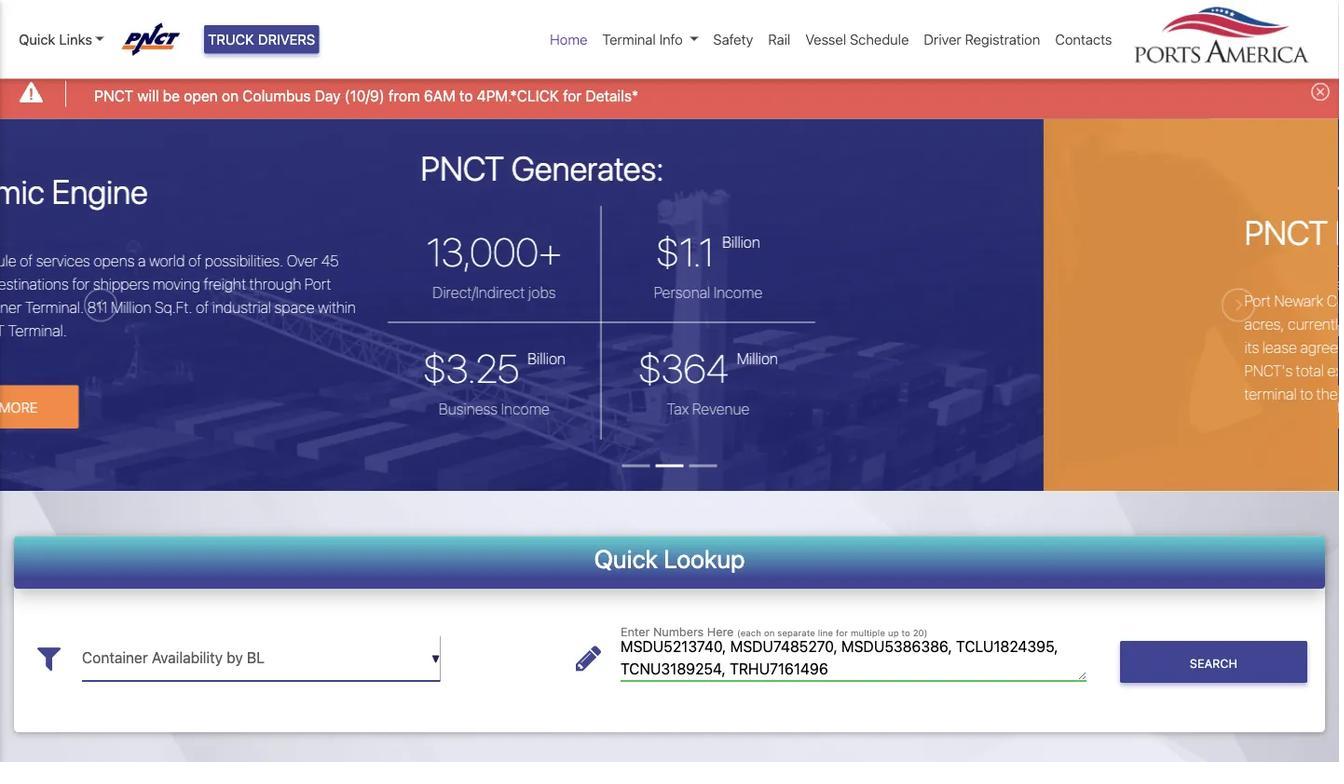 Task type: describe. For each thing, give the bounding box(es) containing it.
to for 20)
[[902, 627, 910, 638]]

line
[[818, 627, 833, 638]]

tax revenue
[[260, 400, 343, 418]]

oc
[[1328, 292, 1339, 310]]

up
[[888, 627, 899, 638]]

home link
[[542, 21, 595, 57]]

newark,
[[1193, 292, 1246, 310]]

$3.25 billion
[[17, 345, 159, 391]]

1 port from the left
[[838, 292, 865, 310]]

home
[[550, 31, 588, 47]]

container
[[921, 292, 984, 310]]

quick links
[[19, 31, 92, 47]]

personal income
[[247, 283, 356, 301]]

drivers
[[258, 31, 315, 47]]

direct/indirect
[[26, 283, 118, 301]]

20)
[[913, 627, 928, 638]]

income for $3.25
[[95, 400, 143, 418]]

quick links link
[[19, 29, 104, 50]]

1.0
[[1043, 362, 1060, 380]]

expansion
[[921, 362, 988, 380]]

(pnct)
[[1046, 292, 1093, 310]]

open
[[184, 87, 218, 104]]

will inside pnct will be open on columbus day (10/9) from 6am to 4pm.*click for details* link
[[137, 87, 159, 104]]

will inside port newark container terminal (pnct) located in port newark, new jersey oc pnct's total expansion will add 1.0 million teu's of capacity,                                 effectively adding
[[991, 362, 1011, 380]]

links
[[59, 31, 92, 47]]

search button
[[1120, 641, 1308, 683]]

enter
[[621, 625, 650, 639]]

business income
[[32, 400, 143, 418]]

new
[[1249, 292, 1278, 310]]

personal
[[247, 283, 304, 301]]

welcome to port newmark container terminal image
[[0, 119, 804, 596]]

enter numbers here (each on separate line for multiple up to 20)
[[621, 625, 928, 639]]

jobs
[[122, 283, 149, 301]]

generates:
[[105, 148, 257, 187]]

$1.1
[[250, 228, 308, 275]]

billion for $3.25
[[121, 350, 159, 367]]

on for columbus
[[222, 87, 239, 104]]

pnct for pnct generates:
[[14, 148, 98, 187]]

contacts
[[1055, 31, 1112, 47]]

capacity,
[[1166, 362, 1224, 380]]

add
[[1014, 362, 1040, 380]]

pnct ready for future image
[[637, 119, 1339, 596]]

truck drivers
[[208, 31, 315, 47]]

safety link
[[706, 21, 761, 57]]

search
[[1190, 656, 1238, 670]]

day
[[315, 87, 341, 104]]

separate
[[777, 627, 815, 638]]

info
[[659, 31, 683, 47]]

13,000+
[[20, 228, 156, 275]]

income for $1.1
[[307, 283, 356, 301]]

rail
[[768, 31, 791, 47]]

terminal info link
[[595, 21, 706, 57]]

be
[[163, 87, 180, 104]]

driver registration
[[924, 31, 1040, 47]]

driver registration link
[[917, 21, 1048, 57]]

lookup
[[664, 544, 745, 574]]

in
[[1148, 292, 1159, 310]]

▼
[[432, 653, 440, 666]]

for inside alert
[[563, 87, 582, 104]]

truck drivers link
[[204, 25, 319, 54]]



Task type: locate. For each thing, give the bounding box(es) containing it.
billion down "jobs"
[[121, 350, 159, 367]]

on for separate
[[764, 627, 775, 638]]

billion right $1.1
[[316, 233, 354, 251]]

million
[[331, 350, 372, 367]]

4pm.*click
[[477, 87, 559, 104]]

1 vertical spatial on
[[764, 627, 775, 638]]

1 horizontal spatial billion
[[316, 233, 354, 251]]

for right the 'ready'
[[1025, 212, 1061, 252]]

pnct's
[[838, 362, 886, 380]]

13,000+ direct/indirect jobs
[[20, 228, 156, 301]]

1 vertical spatial quick
[[594, 544, 658, 574]]

2 port from the left
[[1163, 292, 1189, 310]]

billion inside "$3.25 billion"
[[121, 350, 159, 367]]

0 vertical spatial will
[[137, 87, 159, 104]]

port left newark
[[838, 292, 865, 310]]

pnct will be open on columbus day (10/9) from 6am to 4pm.*click for details* link
[[94, 84, 639, 107]]

port right in
[[1163, 292, 1189, 310]]

0 horizontal spatial to
[[459, 87, 473, 104]]

located
[[1096, 292, 1145, 310]]

quick lookup
[[594, 544, 745, 574]]

None text field
[[82, 636, 440, 681], [621, 636, 1087, 681], [82, 636, 440, 681], [621, 636, 1087, 681]]

jersey
[[1282, 292, 1325, 310]]

on right open
[[222, 87, 239, 104]]

from
[[389, 87, 420, 104]]

ready
[[929, 212, 1017, 252]]

registration
[[965, 31, 1040, 47]]

1 horizontal spatial quick
[[594, 544, 658, 574]]

income
[[307, 283, 356, 301], [95, 400, 143, 418]]

vessel schedule link
[[798, 21, 917, 57]]

pnct
[[94, 87, 133, 104], [14, 148, 98, 187], [838, 212, 922, 252]]

pnct will be open on columbus day (10/9) from 6am to 4pm.*click for details* alert
[[0, 69, 1339, 119]]

revenue
[[286, 400, 343, 418]]

vessel
[[806, 31, 846, 47]]

billion inside $1.1 billion
[[316, 233, 354, 251]]

0 vertical spatial income
[[307, 283, 356, 301]]

0 vertical spatial terminal
[[602, 31, 656, 47]]

for left details*
[[563, 87, 582, 104]]

to
[[459, 87, 473, 104], [902, 627, 910, 638]]

total
[[890, 362, 918, 380]]

will
[[137, 87, 159, 104], [991, 362, 1011, 380]]

driver
[[924, 31, 962, 47]]

$364 million
[[232, 345, 372, 391]]

quick for quick links
[[19, 31, 55, 47]]

to inside enter numbers here (each on separate line for multiple up to 20)
[[902, 627, 910, 638]]

billion for $1.1
[[316, 233, 354, 251]]

terminal left (pnct) on the right top of the page
[[988, 292, 1043, 310]]

for right line
[[836, 627, 848, 638]]

(10/9)
[[345, 87, 385, 104]]

1 vertical spatial terminal
[[988, 292, 1043, 310]]

1 vertical spatial billion
[[121, 350, 159, 367]]

will left add
[[991, 362, 1011, 380]]

on inside enter numbers here (each on separate line for multiple up to 20)
[[764, 627, 775, 638]]

pnct inside alert
[[94, 87, 133, 104]]

1 horizontal spatial income
[[307, 283, 356, 301]]

on inside alert
[[222, 87, 239, 104]]

contacts link
[[1048, 21, 1120, 57]]

1 vertical spatial pnct
[[14, 148, 98, 187]]

6am
[[424, 87, 456, 104]]

2 horizontal spatial for
[[1025, 212, 1061, 252]]

to inside pnct will be open on columbus day (10/9) from 6am to 4pm.*click for details* link
[[459, 87, 473, 104]]

1 horizontal spatial to
[[902, 627, 910, 638]]

0 horizontal spatial will
[[137, 87, 159, 104]]

close image
[[1311, 82, 1330, 101]]

teu's
[[1108, 362, 1146, 380]]

newark
[[868, 292, 917, 310]]

0 horizontal spatial on
[[222, 87, 239, 104]]

1 vertical spatial will
[[991, 362, 1011, 380]]

vessel schedule
[[806, 31, 909, 47]]

quick left the links
[[19, 31, 55, 47]]

pnct will be open on columbus day (10/9) from 6am to 4pm.*click for details*
[[94, 87, 639, 104]]

effectively
[[1227, 362, 1293, 380]]

billion
[[316, 233, 354, 251], [121, 350, 159, 367]]

to right 6am
[[459, 87, 473, 104]]

0 vertical spatial for
[[563, 87, 582, 104]]

$364
[[232, 345, 322, 391]]

quick for quick lookup
[[594, 544, 658, 574]]

to right up
[[902, 627, 910, 638]]

pnct up newark
[[838, 212, 922, 252]]

million
[[1064, 362, 1104, 380]]

truck
[[208, 31, 254, 47]]

1 vertical spatial to
[[902, 627, 910, 638]]

pnct left 'be'
[[94, 87, 133, 104]]

port
[[838, 292, 865, 310], [1163, 292, 1189, 310]]

pnct up 13,000+
[[14, 148, 98, 187]]

2 vertical spatial pnct
[[838, 212, 922, 252]]

income down $1.1 billion
[[307, 283, 356, 301]]

tax
[[260, 400, 282, 418]]

1 horizontal spatial for
[[836, 627, 848, 638]]

terminal
[[602, 31, 656, 47], [988, 292, 1043, 310]]

0 vertical spatial billion
[[316, 233, 354, 251]]

business
[[32, 400, 91, 418]]

quick up enter
[[594, 544, 658, 574]]

1 horizontal spatial port
[[1163, 292, 1189, 310]]

0 vertical spatial quick
[[19, 31, 55, 47]]

columbus
[[243, 87, 311, 104]]

terminal info
[[602, 31, 683, 47]]

1 horizontal spatial on
[[764, 627, 775, 638]]

0 vertical spatial on
[[222, 87, 239, 104]]

safety
[[713, 31, 753, 47]]

terminal inside port newark container terminal (pnct) located in port newark, new jersey oc pnct's total expansion will add 1.0 million teu's of capacity,                                 effectively adding
[[988, 292, 1043, 310]]

income down "$3.25 billion"
[[95, 400, 143, 418]]

0 horizontal spatial for
[[563, 87, 582, 104]]

schedule
[[850, 31, 909, 47]]

1 vertical spatial for
[[1025, 212, 1061, 252]]

0 horizontal spatial income
[[95, 400, 143, 418]]

for inside enter numbers here (each on separate line for multiple up to 20)
[[836, 627, 848, 638]]

2 vertical spatial for
[[836, 627, 848, 638]]

0 vertical spatial pnct
[[94, 87, 133, 104]]

to for 4pm.*click
[[459, 87, 473, 104]]

0 horizontal spatial port
[[838, 292, 865, 310]]

on right the (each at the bottom right of page
[[764, 627, 775, 638]]

here
[[707, 625, 734, 639]]

future
[[1068, 212, 1158, 252]]

adding
[[1297, 362, 1339, 380]]

1 horizontal spatial will
[[991, 362, 1011, 380]]

pnct for pnct ready for future
[[838, 212, 922, 252]]

$3.25
[[17, 345, 113, 391]]

(each
[[737, 627, 761, 638]]

numbers
[[653, 625, 704, 639]]

details*
[[586, 87, 639, 104]]

1 vertical spatial income
[[95, 400, 143, 418]]

0 vertical spatial to
[[459, 87, 473, 104]]

of
[[1149, 362, 1162, 380]]

pnct generates:
[[14, 148, 257, 187]]

pnct ready for future
[[838, 212, 1158, 252]]

terminal left info
[[602, 31, 656, 47]]

0 horizontal spatial billion
[[121, 350, 159, 367]]

1 horizontal spatial terminal
[[988, 292, 1043, 310]]

0 horizontal spatial terminal
[[602, 31, 656, 47]]

$1.1 billion
[[250, 228, 354, 275]]

quick
[[19, 31, 55, 47], [594, 544, 658, 574]]

pnct for pnct will be open on columbus day (10/9) from 6am to 4pm.*click for details*
[[94, 87, 133, 104]]

multiple
[[851, 627, 885, 638]]

rail link
[[761, 21, 798, 57]]

will left 'be'
[[137, 87, 159, 104]]

port newark container terminal (pnct) located in port newark, new jersey oc pnct's total expansion will add 1.0 million teu's of capacity,                                 effectively adding
[[838, 292, 1339, 403]]

0 horizontal spatial quick
[[19, 31, 55, 47]]



Task type: vqa. For each thing, say whether or not it's contained in the screenshot.
PNCT will be open on Columbus Day (10/9) from 6AM to 4PM.*CLICK for Details* link
yes



